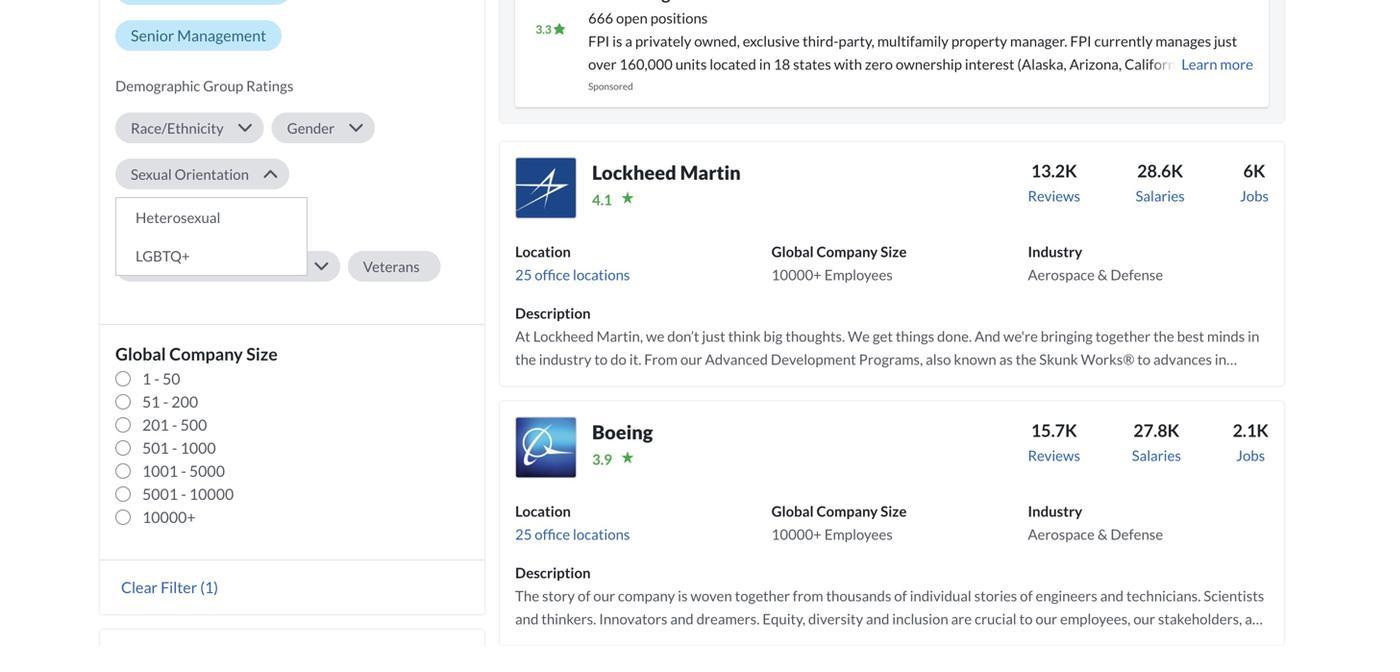 Task type: locate. For each thing, give the bounding box(es) containing it.
open
[[616, 9, 648, 27]]

we're
[[1004, 328, 1038, 345], [633, 374, 668, 391]]

always down development
[[777, 374, 820, 391]]

- for 1001
[[181, 461, 186, 480]]

industry aerospace & defense
[[1028, 243, 1163, 283], [1028, 503, 1163, 543]]

we
[[646, 328, 665, 345]]

figuring
[[967, 374, 1016, 391]]

1 vertical spatial jobs
[[1237, 447, 1265, 464]]

with
[[177, 211, 205, 229]]

1 vertical spatial lockheed
[[533, 328, 594, 345]]

2 aerospace from the top
[[1028, 526, 1095, 543]]

we're up customers
[[633, 374, 668, 391]]

disabilities
[[208, 211, 278, 229]]

2 office from the top
[[535, 526, 570, 543]]

salaries down 28.6k
[[1136, 187, 1185, 205]]

1 vertical spatial global company size 10000+ employees
[[772, 503, 907, 543]]

best
[[1177, 328, 1205, 345]]

in down minds
[[1215, 351, 1227, 368]]

think
[[728, 328, 761, 345]]

25 down boeing image
[[515, 526, 532, 543]]

1 vertical spatial 25 office locations link
[[515, 526, 630, 543]]

51 - 200
[[142, 392, 198, 411]]

0 vertical spatial &
[[1098, 266, 1108, 283]]

do
[[611, 351, 627, 368]]

defense down 27.8k salaries
[[1111, 526, 1163, 543]]

office up industry
[[535, 266, 570, 283]]

0 vertical spatial we're
[[1004, 328, 1038, 345]]

0 vertical spatial size
[[881, 243, 907, 260]]

jobs
[[1240, 187, 1269, 205], [1237, 447, 1265, 464]]

- right 501
[[172, 438, 177, 457]]

2 always from the left
[[777, 374, 820, 391]]

5001 - 10000
[[142, 484, 234, 503]]

that
[[917, 397, 943, 414]]

caregiver
[[238, 258, 300, 275]]

0 vertical spatial global
[[772, 243, 814, 260]]

2 industry from the top
[[1028, 503, 1083, 520]]

to left do
[[594, 351, 608, 368]]

description for description at lockheed martin, we don't just think big thoughts. we get things done.    and we're bringing together the best minds in the industry to do it.    from our advanced development programs, also known as the skunk works® to advances in renewable energy, we're always adapting, always innovating, and always figuring out ways to meet the needs of the real challenges our customers face.     if you're ready to solve problems that don't have quick answers,  check us out.
[[515, 305, 591, 322]]

advances
[[1154, 351, 1212, 368]]

in
[[1248, 328, 1260, 345], [1215, 351, 1227, 368]]

0 vertical spatial location
[[515, 243, 571, 260]]

location down boeing image
[[515, 503, 571, 520]]

1 vertical spatial description
[[515, 564, 591, 581]]

1 25 from the top
[[515, 266, 532, 283]]

we
[[848, 328, 870, 345]]

666 open positions
[[588, 9, 708, 27]]

25 office locations link for boeing
[[515, 526, 630, 543]]

1 vertical spatial &
[[1098, 526, 1108, 543]]

boeing
[[592, 421, 653, 444]]

0 vertical spatial lockheed
[[592, 161, 677, 184]]

industry aerospace & defense for lockheed martin
[[1028, 243, 1163, 283]]

25 office locations link down 3.9
[[515, 526, 630, 543]]

2 vertical spatial global
[[772, 503, 814, 520]]

just
[[702, 328, 726, 345]]

201 - 500
[[142, 415, 207, 434]]

1 defense from the top
[[1111, 266, 1163, 283]]

and
[[895, 374, 919, 391]]

25 office locations link
[[515, 266, 630, 283], [515, 526, 630, 543]]

15.7k reviews
[[1028, 420, 1081, 464]]

0 vertical spatial salaries
[[1136, 187, 1185, 205]]

also
[[926, 351, 951, 368]]

1 vertical spatial location
[[515, 503, 571, 520]]

0 vertical spatial employees
[[825, 266, 893, 283]]

1 horizontal spatial we're
[[1004, 328, 1038, 345]]

2 vertical spatial company
[[817, 503, 878, 520]]

0 vertical spatial in
[[1248, 328, 1260, 345]]

0 vertical spatial office
[[535, 266, 570, 283]]

parent
[[131, 258, 173, 275]]

sexual orientation
[[131, 165, 249, 183]]

lockheed martin image
[[515, 157, 577, 219]]

1 vertical spatial reviews
[[1028, 447, 1081, 464]]

always down also
[[921, 374, 964, 391]]

aerospace down 15.7k reviews
[[1028, 526, 1095, 543]]

51
[[142, 392, 160, 411]]

2 industry aerospace & defense from the top
[[1028, 503, 1163, 543]]

aerospace for boeing
[[1028, 526, 1095, 543]]

defense
[[1111, 266, 1163, 283], [1111, 526, 1163, 543]]

locations for boeing
[[573, 526, 630, 543]]

0 vertical spatial company
[[817, 243, 878, 260]]

aerospace
[[1028, 266, 1095, 283], [1028, 526, 1095, 543]]

1 & from the top
[[1098, 266, 1108, 283]]

0 vertical spatial locations
[[573, 266, 630, 283]]

demographic
[[115, 77, 200, 94]]

1 vertical spatial location 25 office locations
[[515, 503, 630, 543]]

(1)
[[200, 578, 218, 596]]

industry for boeing
[[1028, 503, 1083, 520]]

1 vertical spatial 25
[[515, 526, 532, 543]]

- right 1
[[154, 369, 160, 388]]

2 description from the top
[[515, 564, 591, 581]]

0 vertical spatial industry aerospace & defense
[[1028, 243, 1163, 283]]

don't
[[667, 328, 699, 345]]

1 office from the top
[[535, 266, 570, 283]]

1 industry aerospace & defense from the top
[[1028, 243, 1163, 283]]

2 25 from the top
[[515, 526, 532, 543]]

1 vertical spatial in
[[1215, 351, 1227, 368]]

1 aerospace from the top
[[1028, 266, 1095, 283]]

2 & from the top
[[1098, 526, 1108, 543]]

size for lockheed martin
[[881, 243, 907, 260]]

salaries for lockheed martin
[[1136, 187, 1185, 205]]

location 25 office locations for lockheed martin
[[515, 243, 630, 283]]

0 vertical spatial location 25 office locations
[[515, 243, 630, 283]]

1 reviews from the top
[[1028, 187, 1081, 205]]

1 25 office locations link from the top
[[515, 266, 630, 283]]

advanced
[[705, 351, 768, 368]]

office for lockheed martin
[[535, 266, 570, 283]]

jobs for boeing
[[1237, 447, 1265, 464]]

office down boeing image
[[535, 526, 570, 543]]

learn more link
[[1179, 53, 1254, 81]]

our down energy, on the left bottom of the page
[[584, 397, 606, 414]]

filter
[[161, 578, 197, 596]]

if
[[710, 397, 719, 414]]

- for 5001
[[181, 484, 186, 503]]

1 - 50
[[142, 369, 180, 388]]

jobs for lockheed martin
[[1240, 187, 1269, 205]]

family
[[193, 258, 235, 275]]

1000
[[180, 438, 216, 457]]

development
[[771, 351, 856, 368]]

2 location from the top
[[515, 503, 571, 520]]

locations up martin,
[[573, 266, 630, 283]]

500
[[180, 415, 207, 434]]

known
[[954, 351, 997, 368]]

ways
[[1043, 374, 1075, 391]]

10000+ for boeing
[[772, 526, 822, 543]]

lockheed
[[592, 161, 677, 184], [533, 328, 594, 345]]

2 reviews from the top
[[1028, 447, 1081, 464]]

office for boeing
[[535, 526, 570, 543]]

0 vertical spatial description
[[515, 305, 591, 322]]

size for boeing
[[881, 503, 907, 520]]

2 25 office locations link from the top
[[515, 526, 630, 543]]

jobs down 2.1k
[[1237, 447, 1265, 464]]

our down don't
[[681, 351, 702, 368]]

employees for lockheed martin
[[825, 266, 893, 283]]

666
[[588, 9, 613, 27]]

25 for boeing
[[515, 526, 532, 543]]

1 employees from the top
[[825, 266, 893, 283]]

25 up at
[[515, 266, 532, 283]]

27.8k salaries
[[1132, 420, 1181, 464]]

description
[[515, 305, 591, 322], [515, 564, 591, 581]]

0 horizontal spatial always
[[671, 374, 713, 391]]

0 vertical spatial 25
[[515, 266, 532, 283]]

the skunk
[[1016, 351, 1078, 368]]

group
[[203, 77, 243, 94]]

2 defense from the top
[[1111, 526, 1163, 543]]

together
[[1096, 328, 1151, 345]]

1 location 25 office locations from the top
[[515, 243, 630, 283]]

we're up as
[[1004, 328, 1038, 345]]

description at lockheed martin, we don't just think big thoughts. we get things done.    and we're bringing together the best minds in the industry to do it.    from our advanced development programs, also known as the skunk works® to advances in renewable energy, we're always adapting, always innovating, and always figuring out ways to meet the needs of the real challenges our customers face.     if you're ready to solve problems that don't have quick answers,  check us out.
[[515, 305, 1260, 414]]

in right minds
[[1248, 328, 1260, 345]]

1 locations from the top
[[573, 266, 630, 283]]

martin,
[[597, 328, 643, 345]]

salaries down 27.8k on the right bottom of page
[[1132, 447, 1181, 464]]

0 vertical spatial reviews
[[1028, 187, 1081, 205]]

employees for boeing
[[825, 526, 893, 543]]

- left 5000
[[181, 461, 186, 480]]

1 vertical spatial defense
[[1111, 526, 1163, 543]]

1 vertical spatial locations
[[573, 526, 630, 543]]

- for 501
[[172, 438, 177, 457]]

0 horizontal spatial we're
[[633, 374, 668, 391]]

1 vertical spatial industry
[[1028, 503, 1083, 520]]

industry aerospace & defense up together
[[1028, 243, 1163, 283]]

company for lockheed martin
[[817, 243, 878, 260]]

0 horizontal spatial in
[[1215, 351, 1227, 368]]

1 horizontal spatial always
[[777, 374, 820, 391]]

- down 1001 - 5000
[[181, 484, 186, 503]]

clear filter (1) button
[[115, 577, 224, 597]]

1 vertical spatial aerospace
[[1028, 526, 1095, 543]]

- right 51
[[163, 392, 168, 411]]

2 locations from the top
[[573, 526, 630, 543]]

clear
[[121, 578, 158, 596]]

locations down 3.9
[[573, 526, 630, 543]]

the up check
[[1129, 374, 1150, 391]]

- right 201
[[172, 415, 177, 434]]

defense up together
[[1111, 266, 1163, 283]]

things
[[896, 328, 935, 345]]

description inside description at lockheed martin, we don't just think big thoughts. we get things done.    and we're bringing together the best minds in the industry to do it.    from our advanced development programs, also known as the skunk works® to advances in renewable energy, we're always adapting, always innovating, and always figuring out ways to meet the needs of the real challenges our customers face.     if you're ready to solve problems that don't have quick answers,  check us out.
[[515, 305, 591, 322]]

global company size 10000+ employees for lockheed martin
[[772, 243, 907, 283]]

reviews down 15.7k
[[1028, 447, 1081, 464]]

1 industry from the top
[[1028, 243, 1083, 260]]

1 vertical spatial office
[[535, 526, 570, 543]]

1 vertical spatial salaries
[[1132, 447, 1181, 464]]

aerospace up bringing at the right
[[1028, 266, 1095, 283]]

industry aerospace & defense down 15.7k reviews
[[1028, 503, 1163, 543]]

to down together
[[1138, 351, 1151, 368]]

0 vertical spatial defense
[[1111, 266, 1163, 283]]

location 25 office locations down 3.9
[[515, 503, 630, 543]]

0 vertical spatial industry
[[1028, 243, 1083, 260]]

global for boeing
[[772, 503, 814, 520]]

2 location 25 office locations from the top
[[515, 503, 630, 543]]

13.2k reviews
[[1028, 160, 1081, 205]]

0 vertical spatial jobs
[[1240, 187, 1269, 205]]

size
[[881, 243, 907, 260], [246, 343, 278, 364], [881, 503, 907, 520]]

global company size 10000+ employees
[[772, 243, 907, 283], [772, 503, 907, 543]]

of
[[1193, 374, 1206, 391]]

1 horizontal spatial our
[[681, 351, 702, 368]]

1 vertical spatial industry aerospace & defense
[[1028, 503, 1163, 543]]

real
[[1232, 374, 1256, 391]]

2 vertical spatial size
[[881, 503, 907, 520]]

1 global company size 10000+ employees from the top
[[772, 243, 907, 283]]

1 description from the top
[[515, 305, 591, 322]]

13.2k
[[1031, 160, 1077, 181]]

global company size
[[115, 343, 278, 364]]

2 employees from the top
[[825, 526, 893, 543]]

2 horizontal spatial always
[[921, 374, 964, 391]]

ready
[[765, 397, 801, 414]]

as
[[999, 351, 1013, 368]]

1 vertical spatial size
[[246, 343, 278, 364]]

jobs inside 2.1k jobs
[[1237, 447, 1265, 464]]

global company size 10000+ employees for boeing
[[772, 503, 907, 543]]

2 global company size 10000+ employees from the top
[[772, 503, 907, 543]]

location for boeing
[[515, 503, 571, 520]]

3.3
[[536, 22, 552, 36]]

0 vertical spatial global company size 10000+ employees
[[772, 243, 907, 283]]

positions
[[651, 9, 708, 27]]

lockheed up 4.1
[[592, 161, 677, 184]]

25 office locations link up martin,
[[515, 266, 630, 283]]

1 vertical spatial employees
[[825, 526, 893, 543]]

to up answers, on the bottom right
[[1077, 374, 1091, 391]]

1 vertical spatial we're
[[633, 374, 668, 391]]

reviews down 13.2k
[[1028, 187, 1081, 205]]

lockheed up industry
[[533, 328, 594, 345]]

locations
[[573, 266, 630, 283], [573, 526, 630, 543]]

location down lockheed martin image on the left top of the page
[[515, 243, 571, 260]]

28.6k salaries
[[1136, 160, 1185, 205]]

1 vertical spatial our
[[584, 397, 606, 414]]

jobs down 6k
[[1240, 187, 1269, 205]]

- for 51
[[163, 392, 168, 411]]

0 vertical spatial 25 office locations link
[[515, 266, 630, 283]]

to
[[594, 351, 608, 368], [1138, 351, 1151, 368], [1077, 374, 1091, 391], [804, 397, 817, 414]]

or
[[176, 258, 190, 275]]

industry down 15.7k reviews
[[1028, 503, 1083, 520]]

0 vertical spatial aerospace
[[1028, 266, 1095, 283]]

industry down 13.2k reviews
[[1028, 243, 1083, 260]]

more
[[1220, 56, 1254, 73]]

always up face.
[[671, 374, 713, 391]]

location 25 office locations down 4.1
[[515, 243, 630, 283]]

1 location from the top
[[515, 243, 571, 260]]

10000+ for lockheed martin
[[772, 266, 822, 283]]

1001 - 5000
[[142, 461, 225, 480]]



Task type: vqa. For each thing, say whether or not it's contained in the screenshot.


Task type: describe. For each thing, give the bounding box(es) containing it.
industry
[[539, 351, 592, 368]]

1001
[[142, 461, 178, 480]]

have
[[981, 397, 1011, 414]]

face.
[[678, 397, 707, 414]]

heterosexual
[[136, 209, 220, 226]]

learn more sponsored
[[588, 56, 1254, 92]]

3 always from the left
[[921, 374, 964, 391]]

meet
[[1094, 374, 1126, 391]]

gender
[[287, 119, 335, 136]]

boeing image
[[515, 417, 577, 479]]

quick
[[1014, 397, 1048, 414]]

senior
[[131, 26, 174, 45]]

the down at
[[515, 351, 536, 368]]

people with disabilities
[[131, 211, 278, 229]]

aerospace for lockheed martin
[[1028, 266, 1095, 283]]

1 always from the left
[[671, 374, 713, 391]]

minds
[[1207, 328, 1245, 345]]

location for lockheed martin
[[515, 243, 571, 260]]

innovating,
[[823, 374, 893, 391]]

1 vertical spatial company
[[169, 343, 243, 364]]

1 vertical spatial global
[[115, 343, 166, 364]]

global for lockheed martin
[[772, 243, 814, 260]]

6k jobs
[[1240, 160, 1269, 205]]

sexual
[[131, 165, 172, 183]]

out
[[1019, 374, 1040, 391]]

0 horizontal spatial our
[[584, 397, 606, 414]]

out.
[[1165, 397, 1190, 414]]

get
[[873, 328, 893, 345]]

- for 1
[[154, 369, 160, 388]]

sponsored
[[588, 81, 633, 92]]

management
[[177, 26, 266, 45]]

the right of
[[1208, 374, 1229, 391]]

and
[[975, 328, 1001, 345]]

you're
[[722, 397, 762, 414]]

us
[[1148, 397, 1162, 414]]

industry aerospace & defense for boeing
[[1028, 503, 1163, 543]]

programs,
[[859, 351, 923, 368]]

& for boeing
[[1098, 526, 1108, 543]]

- for 201
[[172, 415, 177, 434]]

10000
[[189, 484, 234, 503]]

thoughts.
[[786, 328, 845, 345]]

25 for lockheed martin
[[515, 266, 532, 283]]

1 horizontal spatial in
[[1248, 328, 1260, 345]]

check
[[1109, 397, 1145, 414]]

3.9
[[592, 451, 612, 468]]

veterans
[[363, 258, 420, 275]]

25 office locations link for lockheed martin
[[515, 266, 630, 283]]

company for boeing
[[817, 503, 878, 520]]

at
[[515, 328, 530, 345]]

clear filter (1)
[[121, 578, 218, 596]]

lgbtq+
[[136, 247, 190, 264]]

race/ethnicity
[[131, 119, 224, 136]]

reviews for lockheed martin
[[1028, 187, 1081, 205]]

0 vertical spatial our
[[681, 351, 702, 368]]

lockheed inside description at lockheed martin, we don't just think big thoughts. we get things done.    and we're bringing together the best minds in the industry to do it.    from our advanced development programs, also known as the skunk works® to advances in renewable energy, we're always adapting, always innovating, and always figuring out ways to meet the needs of the real challenges our customers face.     if you're ready to solve problems that don't have quick answers,  check us out.
[[533, 328, 594, 345]]

senior management
[[131, 26, 266, 45]]

description for description
[[515, 564, 591, 581]]

customers
[[609, 397, 675, 414]]

solve
[[820, 397, 852, 414]]

orientation
[[175, 165, 249, 183]]

salaries for boeing
[[1132, 447, 1181, 464]]

2.1k
[[1233, 420, 1269, 441]]

501 - 1000
[[142, 438, 216, 457]]

6k
[[1244, 160, 1266, 181]]

501
[[142, 438, 169, 457]]

demographic group ratings
[[115, 77, 294, 94]]

martin
[[680, 161, 741, 184]]

reviews for boeing
[[1028, 447, 1081, 464]]

learn
[[1182, 56, 1218, 73]]

locations for lockheed martin
[[573, 266, 630, 283]]

& for lockheed martin
[[1098, 266, 1108, 283]]

energy,
[[585, 374, 630, 391]]

1
[[142, 369, 151, 388]]

defense for lockheed martin
[[1111, 266, 1163, 283]]

industry for lockheed martin
[[1028, 243, 1083, 260]]

5000
[[189, 461, 225, 480]]

2.1k jobs
[[1233, 420, 1269, 464]]

don't
[[946, 397, 978, 414]]

the left best
[[1154, 328, 1175, 345]]

28.6k
[[1137, 160, 1183, 181]]

to left solve
[[804, 397, 817, 414]]

challenges
[[515, 397, 582, 414]]

done.
[[937, 328, 972, 345]]

lockheed martin
[[592, 161, 741, 184]]

5001
[[142, 484, 178, 503]]

200
[[171, 392, 198, 411]]

big
[[764, 328, 783, 345]]

ratings
[[246, 77, 294, 94]]

bringing
[[1041, 328, 1093, 345]]

renewable
[[515, 374, 582, 391]]

defense for boeing
[[1111, 526, 1163, 543]]

location 25 office locations for boeing
[[515, 503, 630, 543]]

works®
[[1081, 351, 1135, 368]]

from
[[644, 351, 678, 368]]

answers,
[[1051, 397, 1106, 414]]

needs
[[1152, 374, 1190, 391]]



